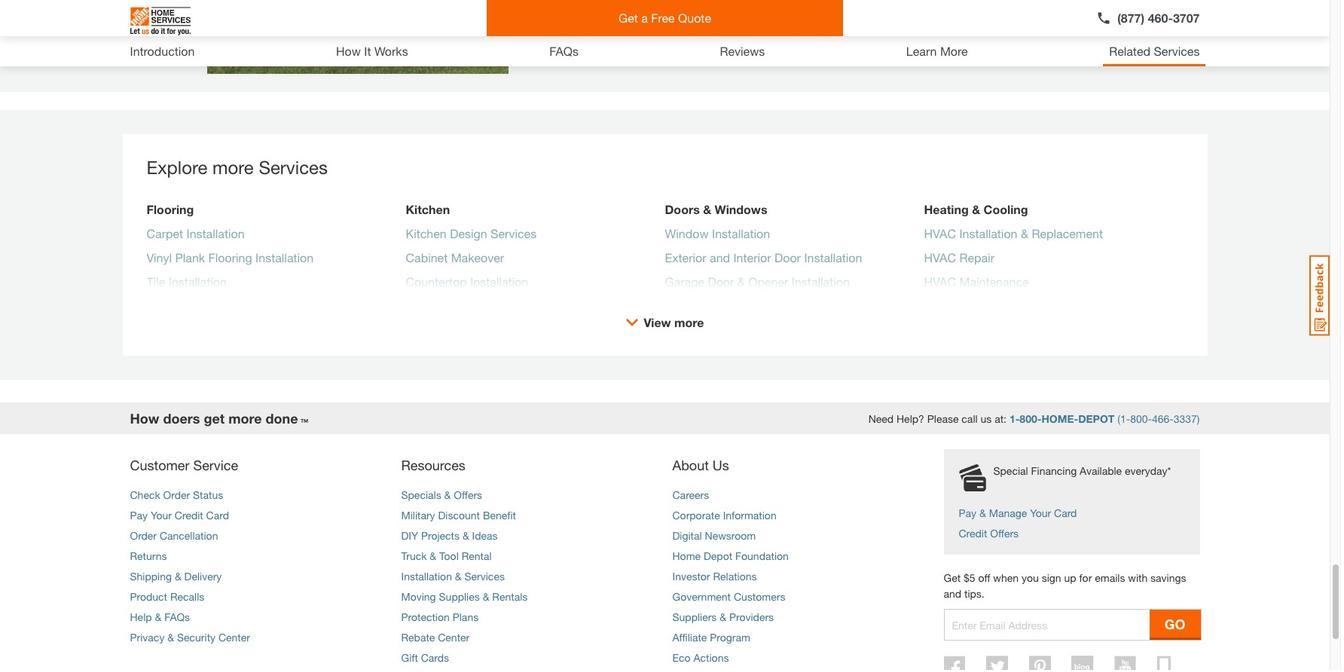 Task type: vqa. For each thing, say whether or not it's contained in the screenshot.


Task type: locate. For each thing, give the bounding box(es) containing it.
home depot on pintrest image
[[1030, 656, 1052, 670]]

credit for &
[[959, 527, 988, 540]]

flooring right plank in the left of the page
[[209, 250, 252, 265]]

kitchen design services link
[[406, 225, 537, 249]]

pay up credit offers link
[[959, 507, 977, 519]]

door right garage on the top of page
[[708, 274, 735, 289]]

check
[[130, 488, 160, 501]]

customer service
[[130, 457, 238, 473]]

0 horizontal spatial offers
[[454, 488, 483, 501]]

& right help
[[155, 611, 162, 623]]

pay inside pay & manage your card credit offers
[[959, 507, 977, 519]]

product recalls link
[[130, 590, 205, 603]]

hvac down heating on the right top of the page
[[925, 226, 957, 240]]

special
[[994, 464, 1029, 477]]

1 horizontal spatial credit
[[959, 527, 988, 540]]

returns
[[130, 550, 167, 562]]

& down cooling
[[1021, 226, 1029, 240]]

maintenance
[[960, 274, 1029, 289]]

1 vertical spatial get
[[944, 571, 961, 584]]

0 horizontal spatial how
[[130, 410, 159, 427]]

diy
[[401, 529, 418, 542]]

and left tips.
[[944, 587, 962, 600]]

(877)
[[1118, 11, 1145, 25]]

tile installation link
[[147, 273, 227, 297]]

how left doers on the left bottom of the page
[[130, 410, 159, 427]]

800- right "at:"
[[1020, 412, 1042, 425]]

center down plans
[[438, 631, 470, 644]]

card down financing
[[1055, 507, 1078, 519]]

feedback link image
[[1310, 255, 1331, 336]]

your inside check order status pay your credit card order cancellation returns shipping & delivery product recalls help & faqs privacy & security center
[[151, 509, 172, 522]]

2 kitchen from the top
[[406, 226, 447, 240]]

garage door & opener installation link
[[665, 273, 850, 297]]

0 vertical spatial more
[[213, 157, 254, 178]]

supplies
[[439, 590, 480, 603]]

window installation
[[665, 226, 770, 240]]

cards
[[421, 651, 449, 664]]

home depot foundation link
[[673, 550, 789, 562]]

get inside button
[[619, 11, 638, 25]]

investor
[[673, 570, 711, 583]]

actions
[[694, 651, 729, 664]]

0 horizontal spatial pay
[[130, 509, 148, 522]]

tips.
[[965, 587, 985, 600]]

vinyl plank flooring installation link
[[147, 249, 314, 273]]

800- right the depot
[[1131, 412, 1153, 425]]

1 horizontal spatial card
[[1055, 507, 1078, 519]]

0 horizontal spatial door
[[708, 274, 735, 289]]

& up credit offers link
[[980, 507, 987, 519]]

1 vertical spatial hvac
[[925, 250, 957, 265]]

hvac inside "link"
[[925, 226, 957, 240]]

plans
[[453, 611, 479, 623]]

0 vertical spatial offers
[[454, 488, 483, 501]]

your
[[1031, 507, 1052, 519], [151, 509, 172, 522]]

1 vertical spatial kitchen
[[406, 226, 447, 240]]

0 vertical spatial order
[[163, 488, 190, 501]]

0 horizontal spatial faqs
[[164, 611, 190, 623]]

specials
[[401, 488, 441, 501]]

recalls
[[170, 590, 205, 603]]

introduction
[[130, 44, 195, 58]]

relations
[[713, 570, 757, 583]]

0 vertical spatial how
[[336, 44, 361, 58]]

0 vertical spatial faqs
[[550, 44, 579, 58]]

1 horizontal spatial 800-
[[1131, 412, 1153, 425]]

center right security
[[219, 631, 250, 644]]

2 vertical spatial hvac
[[925, 274, 957, 289]]

get left "a"
[[619, 11, 638, 25]]

& up recalls
[[175, 570, 181, 583]]

more right get
[[229, 410, 262, 427]]

benefit
[[483, 509, 516, 522]]

$5
[[964, 571, 976, 584]]

0 horizontal spatial center
[[219, 631, 250, 644]]

flooring up "carpet"
[[147, 202, 194, 216]]

2 hvac from the top
[[925, 250, 957, 265]]

0 vertical spatial door
[[775, 250, 801, 265]]

discount
[[438, 509, 480, 522]]

& down government customers link
[[720, 611, 727, 623]]

0 vertical spatial and
[[710, 250, 730, 265]]

exterior
[[665, 250, 707, 265]]

1 vertical spatial and
[[944, 587, 962, 600]]

credit up $5
[[959, 527, 988, 540]]

careers
[[673, 488, 710, 501]]

countertop installation
[[406, 274, 529, 289]]

(1-
[[1118, 412, 1131, 425]]

get a free quote button
[[487, 0, 844, 36]]

installation & services link
[[401, 570, 505, 583]]

1 vertical spatial order
[[130, 529, 157, 542]]

privacy & security center link
[[130, 631, 250, 644]]

0 horizontal spatial flooring
[[147, 202, 194, 216]]

3 hvac from the top
[[925, 274, 957, 289]]

credit inside check order status pay your credit card order cancellation returns shipping & delivery product recalls help & faqs privacy & security center
[[175, 509, 203, 522]]

offers down manage
[[991, 527, 1019, 540]]

0 horizontal spatial order
[[130, 529, 157, 542]]

door up opener
[[775, 250, 801, 265]]

interior
[[734, 250, 772, 265]]

shipping
[[130, 570, 172, 583]]

truck
[[401, 550, 427, 562]]

installation inside specials & offers military discount benefit diy projects & ideas truck & tool rental installation & services moving supplies & rentals protection plans rebate center gift cards
[[401, 570, 452, 583]]

1 hvac from the top
[[925, 226, 957, 240]]

offers up discount
[[454, 488, 483, 501]]

heating
[[925, 202, 969, 216]]

government customers link
[[673, 590, 786, 603]]

eco
[[673, 651, 691, 664]]

card down status
[[206, 509, 229, 522]]

2 center from the left
[[438, 631, 470, 644]]

0 vertical spatial flooring
[[147, 202, 194, 216]]

0 horizontal spatial 800-
[[1020, 412, 1042, 425]]

order
[[163, 488, 190, 501], [130, 529, 157, 542]]

0 horizontal spatial and
[[710, 250, 730, 265]]

your up order cancellation link
[[151, 509, 172, 522]]

exterior and interior door installation
[[665, 250, 863, 265]]

help & faqs link
[[130, 611, 190, 623]]

credit up cancellation
[[175, 509, 203, 522]]

0 horizontal spatial get
[[619, 11, 638, 25]]

affiliate program link
[[673, 631, 751, 644]]

quote
[[679, 11, 712, 25]]

1 vertical spatial how
[[130, 410, 159, 427]]

hvac left the "repair"
[[925, 250, 957, 265]]

1 horizontal spatial get
[[944, 571, 961, 584]]

1 horizontal spatial how
[[336, 44, 361, 58]]

hvac for hvac repair
[[925, 250, 957, 265]]

1 center from the left
[[219, 631, 250, 644]]

need
[[869, 412, 894, 425]]

cabinet
[[406, 250, 448, 265]]

how left it
[[336, 44, 361, 58]]

home depot mobile apps image
[[1158, 656, 1172, 670]]

doors & windows
[[665, 202, 768, 216]]

and down window installation link
[[710, 250, 730, 265]]

related
[[1110, 44, 1151, 58]]

credit inside pay & manage your card credit offers
[[959, 527, 988, 540]]

countertop installation link
[[406, 273, 529, 297]]

1 horizontal spatial pay
[[959, 507, 977, 519]]

1 vertical spatial more
[[675, 315, 704, 329]]

get a free quote
[[619, 11, 712, 25]]

status
[[193, 488, 223, 501]]

hvac for hvac installation & replacement
[[925, 226, 957, 240]]

affiliate
[[673, 631, 707, 644]]

3337)
[[1174, 412, 1201, 425]]

home
[[673, 550, 701, 562]]

security
[[177, 631, 216, 644]]

check order status pay your credit card order cancellation returns shipping & delivery product recalls help & faqs privacy & security center
[[130, 488, 250, 644]]

truck & tool rental link
[[401, 550, 492, 562]]

1 horizontal spatial center
[[438, 631, 470, 644]]

hvac repair
[[925, 250, 995, 265]]

careers link
[[673, 488, 710, 501]]

1 vertical spatial credit
[[959, 527, 988, 540]]

more for view
[[675, 315, 704, 329]]

rebate
[[401, 631, 435, 644]]

0 horizontal spatial your
[[151, 509, 172, 522]]

works
[[375, 44, 408, 58]]

services
[[1154, 44, 1200, 58], [259, 157, 328, 178], [491, 226, 537, 240], [465, 570, 505, 583]]

1 vertical spatial faqs
[[164, 611, 190, 623]]

0 vertical spatial get
[[619, 11, 638, 25]]

0 vertical spatial credit
[[175, 509, 203, 522]]

get left $5
[[944, 571, 961, 584]]

do it for you logo image
[[130, 1, 190, 41]]

0 horizontal spatial card
[[206, 509, 229, 522]]

order up returns
[[130, 529, 157, 542]]

0 horizontal spatial credit
[[175, 509, 203, 522]]

order up the pay your credit card link
[[163, 488, 190, 501]]

get inside get $5 off when you sign up for emails with savings and tips.
[[944, 571, 961, 584]]

1 horizontal spatial door
[[775, 250, 801, 265]]

2 800- from the left
[[1131, 412, 1153, 425]]

kitchen inside 'link'
[[406, 226, 447, 240]]

faqs inside check order status pay your credit card order cancellation returns shipping & delivery product recalls help & faqs privacy & security center
[[164, 611, 190, 623]]

(877) 460-3707
[[1118, 11, 1201, 25]]

flooring
[[147, 202, 194, 216], [209, 250, 252, 265]]

garage
[[665, 274, 705, 289]]

466-
[[1153, 412, 1174, 425]]

0 vertical spatial kitchen
[[406, 202, 450, 216]]

& left tool
[[430, 550, 437, 562]]

view more
[[644, 315, 704, 329]]

1 horizontal spatial offers
[[991, 527, 1019, 540]]

1 kitchen from the top
[[406, 202, 450, 216]]

credit
[[175, 509, 203, 522], [959, 527, 988, 540]]

foundation
[[736, 550, 789, 562]]

pay down check
[[130, 509, 148, 522]]

more right 'view' at the top
[[675, 315, 704, 329]]

pay
[[959, 507, 977, 519], [130, 509, 148, 522]]

1 horizontal spatial your
[[1031, 507, 1052, 519]]

1 vertical spatial flooring
[[209, 250, 252, 265]]

your right manage
[[1031, 507, 1052, 519]]

2 vertical spatial more
[[229, 410, 262, 427]]

more right explore at the top left
[[213, 157, 254, 178]]

1 horizontal spatial and
[[944, 587, 962, 600]]

hvac down 'hvac repair' link
[[925, 274, 957, 289]]

1 vertical spatial offers
[[991, 527, 1019, 540]]

and
[[710, 250, 730, 265], [944, 587, 962, 600]]

0 vertical spatial hvac
[[925, 226, 957, 240]]

vinyl
[[147, 250, 172, 265]]



Task type: describe. For each thing, give the bounding box(es) containing it.
customer
[[130, 457, 190, 473]]

home-
[[1042, 412, 1079, 425]]

windows
[[715, 202, 768, 216]]

pay & manage your card link
[[959, 507, 1078, 519]]

countertop
[[406, 274, 467, 289]]

view
[[644, 315, 671, 329]]

service
[[193, 457, 238, 473]]

garage door & opener installation
[[665, 274, 850, 289]]

& down interior
[[738, 274, 745, 289]]

gift cards link
[[401, 651, 449, 664]]

related services
[[1110, 44, 1200, 58]]

hvac for hvac maintenance
[[925, 274, 957, 289]]

replacement
[[1032, 226, 1104, 240]]

investor relations link
[[673, 570, 757, 583]]

us
[[713, 457, 730, 473]]

heating & cooling
[[925, 202, 1029, 216]]

call
[[962, 412, 978, 425]]

& left ideas
[[463, 529, 469, 542]]

depot
[[704, 550, 733, 562]]

services inside specials & offers military discount benefit diy projects & ideas truck & tool rental installation & services moving supplies & rentals protection plans rebate center gift cards
[[465, 570, 505, 583]]

rentals
[[493, 590, 528, 603]]

at:
[[995, 412, 1007, 425]]

pay inside check order status pay your credit card order cancellation returns shipping & delivery product recalls help & faqs privacy & security center
[[130, 509, 148, 522]]

about us
[[673, 457, 730, 473]]

home depot blog image
[[1072, 656, 1094, 670]]

makeover
[[451, 250, 504, 265]]

protection plans link
[[401, 611, 479, 623]]

diy projects & ideas link
[[401, 529, 498, 542]]

& left cooling
[[973, 202, 981, 216]]

460-
[[1149, 11, 1174, 25]]

design
[[450, 226, 488, 240]]

1 horizontal spatial faqs
[[550, 44, 579, 58]]

please
[[928, 412, 959, 425]]

get for get a free quote
[[619, 11, 638, 25]]

rental
[[462, 550, 492, 562]]

& up supplies
[[455, 570, 462, 583]]

3707
[[1174, 11, 1201, 25]]

center inside specials & offers military discount benefit diy projects & ideas truck & tool rental installation & services moving supplies & rentals protection plans rebate center gift cards
[[438, 631, 470, 644]]

about
[[673, 457, 709, 473]]

1 vertical spatial door
[[708, 274, 735, 289]]

careers corporate information digital newsroom home depot foundation investor relations government customers suppliers & providers affiliate program eco actions
[[673, 488, 789, 664]]

moving supplies & rentals link
[[401, 590, 528, 603]]

& up military discount benefit "link"
[[444, 488, 451, 501]]

ideas
[[472, 529, 498, 542]]

eco actions link
[[673, 651, 729, 664]]

order cancellation link
[[130, 529, 218, 542]]

explore more services
[[147, 157, 328, 178]]

cancellation
[[160, 529, 218, 542]]

pay your credit card link
[[130, 509, 229, 522]]

digital newsroom link
[[673, 529, 756, 542]]

cabinet makeover
[[406, 250, 504, 265]]

privacy
[[130, 631, 165, 644]]

installation inside 'link'
[[187, 226, 245, 240]]

& inside careers corporate information digital newsroom home depot foundation investor relations government customers suppliers & providers affiliate program eco actions
[[720, 611, 727, 623]]

credit for order
[[175, 509, 203, 522]]

customers
[[734, 590, 786, 603]]

Enter Email Address email field
[[945, 610, 1150, 640]]

kitchen for kitchen design services
[[406, 226, 447, 240]]

get for get $5 off when you sign up for emails with savings and tips.
[[944, 571, 961, 584]]

off
[[979, 571, 991, 584]]

suppliers
[[673, 611, 717, 623]]

offers inside specials & offers military discount benefit diy projects & ideas truck & tool rental installation & services moving supplies & rentals protection plans rebate center gift cards
[[454, 488, 483, 501]]

protection
[[401, 611, 450, 623]]

suppliers & providers link
[[673, 611, 774, 623]]

projects
[[421, 529, 460, 542]]

your inside pay & manage your card credit offers
[[1031, 507, 1052, 519]]

reviews
[[720, 44, 765, 58]]

explore
[[147, 157, 208, 178]]

offers inside pay & manage your card credit offers
[[991, 527, 1019, 540]]

1 horizontal spatial flooring
[[209, 250, 252, 265]]

installation inside "link"
[[960, 226, 1018, 240]]

delivery
[[184, 570, 222, 583]]

card inside pay & manage your card credit offers
[[1055, 507, 1078, 519]]

home depot on twitter image
[[987, 656, 1009, 670]]

tile
[[147, 274, 165, 289]]

digital
[[673, 529, 702, 542]]

1 800- from the left
[[1020, 412, 1042, 425]]

specials & offers military discount benefit diy projects & ideas truck & tool rental installation & services moving supplies & rentals protection plans rebate center gift cards
[[401, 488, 528, 664]]

program
[[710, 631, 751, 644]]

hvac maintenance link
[[925, 273, 1029, 297]]

help
[[130, 611, 152, 623]]

cabinet makeover link
[[406, 249, 504, 273]]

product
[[130, 590, 167, 603]]

cooling
[[984, 202, 1029, 216]]

more
[[941, 44, 968, 58]]

& left rentals
[[483, 590, 490, 603]]

newsroom
[[705, 529, 756, 542]]

™
[[300, 417, 309, 427]]

& right doors
[[703, 202, 712, 216]]

when
[[994, 571, 1019, 584]]

(877) 460-3707 link
[[1097, 9, 1201, 27]]

kitchen for kitchen
[[406, 202, 450, 216]]

card inside check order status pay your credit card order cancellation returns shipping & delivery product recalls help & faqs privacy & security center
[[206, 509, 229, 522]]

& inside pay & manage your card credit offers
[[980, 507, 987, 519]]

and inside get $5 off when you sign up for emails with savings and tips.
[[944, 587, 962, 600]]

more for explore
[[213, 157, 254, 178]]

center inside check order status pay your credit card order cancellation returns shipping & delivery product recalls help & faqs privacy & security center
[[219, 631, 250, 644]]

& inside "link"
[[1021, 226, 1029, 240]]

special financing available everyday*
[[994, 464, 1172, 477]]

help?
[[897, 412, 925, 425]]

home depot on facebook image
[[944, 656, 966, 670]]

hvac repair link
[[925, 249, 995, 273]]

credit offers link
[[959, 527, 1019, 540]]

corporate information link
[[673, 509, 777, 522]]

financing
[[1032, 464, 1077, 477]]

specials & offers link
[[401, 488, 483, 501]]

1-
[[1010, 412, 1020, 425]]

sign
[[1042, 571, 1062, 584]]

home depot on youtube image
[[1115, 656, 1137, 670]]

services inside kitchen design services 'link'
[[491, 226, 537, 240]]

moving
[[401, 590, 436, 603]]

1 horizontal spatial order
[[163, 488, 190, 501]]

you
[[1022, 571, 1039, 584]]

how for it
[[336, 44, 361, 58]]

carpet installation
[[147, 226, 245, 240]]

& down help & faqs link
[[168, 631, 174, 644]]

gift
[[401, 651, 418, 664]]

it
[[364, 44, 371, 58]]

doors
[[665, 202, 700, 216]]

go
[[1165, 616, 1186, 632]]

exterior and interior door installation link
[[665, 249, 863, 273]]

carpet
[[147, 226, 183, 240]]

window
[[665, 226, 709, 240]]

how for doers
[[130, 410, 159, 427]]



